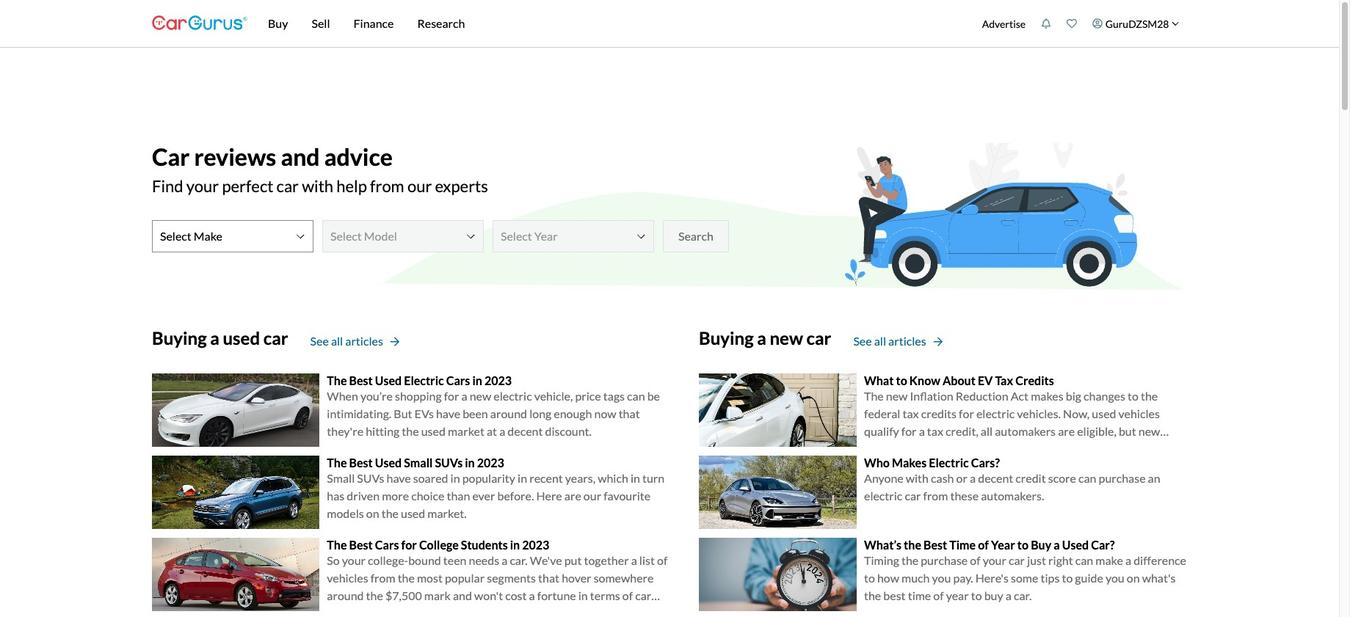 Task type: vqa. For each thing, say whether or not it's contained in the screenshot.
the payment*
no



Task type: locate. For each thing, give the bounding box(es) containing it.
used inside "the best used electric cars in 2023 when you're shopping for a new electric vehicle, price tags can be intimidating. but evs have been around long enough now that they're hitting the used market at a decent discount."
[[375, 374, 402, 388]]

research
[[417, 16, 465, 30]]

used up the best used electric cars in 2023 "image"
[[223, 327, 260, 349]]

are down now,
[[1058, 424, 1075, 438]]

insurance.
[[327, 606, 379, 618]]

menu containing advertise
[[974, 3, 1187, 44]]

see all articles up what
[[853, 334, 926, 348]]

best for suvs
[[349, 456, 373, 470]]

our left experts on the left top of page
[[407, 177, 432, 196]]

all right the credit,
[[981, 424, 993, 438]]

college-
[[368, 554, 408, 568]]

arrow right image
[[390, 337, 399, 348], [934, 337, 943, 348]]

0 horizontal spatial small
[[327, 471, 355, 485]]

all up when
[[331, 334, 343, 348]]

limit
[[926, 442, 949, 456]]

0 horizontal spatial you
[[932, 571, 951, 585]]

0 horizontal spatial all
[[331, 334, 343, 348]]

see all articles link up when
[[310, 333, 399, 351]]

here's
[[976, 571, 1009, 585]]

2 articles from the left
[[889, 334, 926, 348]]

1 vertical spatial 2023
[[477, 456, 504, 470]]

best up 'you're'
[[349, 374, 373, 388]]

1 vertical spatial with
[[906, 471, 929, 485]]

used
[[223, 327, 260, 349], [1092, 407, 1116, 421], [421, 424, 446, 438], [401, 507, 425, 521]]

research button
[[406, 0, 477, 47]]

an
[[1148, 471, 1161, 485]]

0 vertical spatial 2023
[[485, 374, 512, 388]]

small up has
[[327, 471, 355, 485]]

menu
[[974, 3, 1187, 44]]

1 vertical spatial that
[[538, 571, 560, 585]]

to right what
[[896, 374, 907, 388]]

the inside the best cars for college students in 2023 so your college-bound teen needs a car. we've put together a list of vehicles from the most popular segments that hover somewhere around the $7,500 mark and won't cost a fortune in terms of car insurance.
[[327, 538, 347, 552]]

0 horizontal spatial arrow right image
[[390, 337, 399, 348]]

0 horizontal spatial articles
[[345, 334, 383, 348]]

advice
[[324, 142, 393, 171]]

1 horizontal spatial which
[[951, 442, 982, 456]]

the for the best cars for college students in 2023 so your college-bound teen needs a car. we've put together a list of vehicles from the most popular segments that hover somewhere around the $7,500 mark and won't cost a fortune in terms of car insurance.
[[327, 538, 347, 552]]

for inside the best cars for college students in 2023 so your college-bound teen needs a car. we've put together a list of vehicles from the most popular segments that hover somewhere around the $7,500 mark and won't cost a fortune in terms of car insurance.
[[401, 538, 417, 552]]

1 arrow right image from the left
[[390, 337, 399, 348]]

1 vertical spatial are
[[565, 489, 581, 503]]

for up the credit,
[[959, 407, 974, 421]]

who makes electric cars? image
[[699, 456, 857, 529]]

most
[[417, 571, 443, 585]]

have inside the best used small suvs in 2023 small suvs have soared in popularity in recent years, which in turn has driven more choice than ever before. here are our favourite models on the used market.
[[387, 471, 411, 485]]

used up 'you're'
[[375, 374, 402, 388]]

1 horizontal spatial small
[[404, 456, 433, 470]]

but
[[1119, 424, 1136, 438]]

have
[[436, 407, 460, 421], [387, 471, 411, 485]]

who
[[864, 456, 890, 470]]

articles for buying a new car
[[889, 334, 926, 348]]

from inside car reviews and advice find your perfect car with help from our experts
[[370, 177, 404, 196]]

0 vertical spatial purchase
[[1099, 471, 1146, 485]]

hitting
[[366, 424, 400, 438]]

the inside the best used small suvs in 2023 small suvs have soared in popularity in recent years, which in turn has driven more choice than ever before. here are our favourite models on the used market.
[[327, 456, 347, 470]]

buying for buying a new car
[[699, 327, 754, 349]]

0 horizontal spatial decent
[[508, 424, 543, 438]]

2 vertical spatial vehicles
[[327, 571, 368, 585]]

what to know about ev tax credits link
[[864, 374, 1054, 388]]

car. up 'segments'
[[510, 554, 528, 568]]

suvs up soared at the bottom of the page
[[435, 456, 463, 470]]

small
[[404, 456, 433, 470], [327, 471, 355, 485]]

0 vertical spatial and
[[281, 142, 320, 171]]

used inside the best used small suvs in 2023 small suvs have soared in popularity in recent years, which in turn has driven more choice than ever before. here are our favourite models on the used market.
[[401, 507, 425, 521]]

that down we've
[[538, 571, 560, 585]]

2023 up popularity
[[477, 456, 504, 470]]

discount.
[[545, 424, 592, 438]]

1 horizontal spatial car.
[[1014, 589, 1032, 603]]

time
[[950, 538, 976, 552]]

used for suvs
[[375, 456, 402, 470]]

recent
[[530, 471, 563, 485]]

the best used electric cars in 2023 image
[[152, 374, 320, 447]]

1 you from the left
[[932, 571, 951, 585]]

arrow right image for buying a new car
[[934, 337, 943, 348]]

used up right
[[1062, 538, 1089, 552]]

your down the what's the best time of year to buy a used car? link
[[983, 554, 1007, 568]]

1 horizontal spatial see all articles link
[[853, 333, 943, 351]]

turn
[[642, 471, 665, 485]]

cost
[[505, 589, 527, 603]]

in left turn
[[631, 471, 640, 485]]

won't
[[474, 589, 503, 603]]

see up when
[[310, 334, 329, 348]]

which
[[951, 442, 982, 456], [598, 471, 628, 485]]

vehicles down 'so'
[[327, 571, 368, 585]]

1 horizontal spatial electric
[[929, 456, 969, 470]]

best inside the what's the best time of year to buy a used car? timing the purchase of your car just right can make a difference to how much you pay. here's some tips to guide you on what's the best time of year to buy a car.
[[924, 538, 947, 552]]

menu bar
[[247, 0, 974, 47]]

best up college-
[[349, 538, 373, 552]]

0 vertical spatial have
[[436, 407, 460, 421]]

new up "federal"
[[886, 389, 908, 403]]

on down driven
[[366, 507, 379, 521]]

2 vertical spatial used
[[1062, 538, 1089, 552]]

0 horizontal spatial your
[[186, 177, 219, 196]]

buy left 'sell'
[[268, 16, 288, 30]]

1 see all articles from the left
[[310, 334, 383, 348]]

but
[[394, 407, 412, 421]]

for up bound
[[401, 538, 417, 552]]

vehicles up but
[[1119, 407, 1160, 421]]

credits
[[921, 407, 957, 421]]

car. down some
[[1014, 589, 1032, 603]]

for right the shopping
[[444, 389, 459, 403]]

see up what
[[853, 334, 872, 348]]

the best used electric cars in 2023 link
[[327, 374, 512, 388]]

1 vertical spatial used
[[375, 456, 402, 470]]

around inside "the best used electric cars in 2023 when you're shopping for a new electric vehicle, price tags can be intimidating. but evs have been around long enough now that they're hitting the used market at a decent discount."
[[490, 407, 527, 421]]

0 horizontal spatial buying
[[152, 327, 207, 349]]

from down the 'cash'
[[923, 489, 948, 503]]

0 vertical spatial electric
[[404, 374, 444, 388]]

0 horizontal spatial have
[[387, 471, 411, 485]]

2 vertical spatial electric
[[864, 489, 903, 503]]

1 vertical spatial electric
[[929, 456, 969, 470]]

can right score
[[1079, 471, 1097, 485]]

0 vertical spatial car.
[[510, 554, 528, 568]]

purchase inside the what's the best time of year to buy a used car? timing the purchase of your car just right can make a difference to how much you pay. here's some tips to guide you on what's the best time of year to buy a car.
[[921, 554, 968, 568]]

0 horizontal spatial our
[[407, 177, 432, 196]]

2023 inside the best used small suvs in 2023 small suvs have soared in popularity in recent years, which in turn has driven more choice than ever before. here are our favourite models on the used market.
[[477, 456, 504, 470]]

1 vertical spatial cars
[[375, 538, 399, 552]]

car inside the best cars for college students in 2023 so your college-bound teen needs a car. we've put together a list of vehicles from the most popular segments that hover somewhere around the $7,500 mark and won't cost a fortune in terms of car insurance.
[[635, 589, 651, 603]]

difference
[[1134, 554, 1187, 568]]

2 horizontal spatial all
[[981, 424, 993, 438]]

electric
[[404, 374, 444, 388], [929, 456, 969, 470]]

car. inside the best cars for college students in 2023 so your college-bound teen needs a car. we've put together a list of vehicles from the most popular segments that hover somewhere around the $7,500 mark and won't cost a fortune in terms of car insurance.
[[510, 554, 528, 568]]

score
[[1048, 471, 1076, 485]]

models
[[327, 507, 364, 521]]

1 horizontal spatial that
[[619, 407, 640, 421]]

shopping
[[395, 389, 442, 403]]

2023 for the best used electric cars in 2023
[[485, 374, 512, 388]]

you down make
[[1106, 571, 1125, 585]]

the down the they're
[[327, 456, 347, 470]]

around
[[490, 407, 527, 421], [327, 589, 364, 603]]

2 see all articles link from the left
[[853, 333, 943, 351]]

1 horizontal spatial buy
[[1031, 538, 1052, 552]]

2 horizontal spatial your
[[983, 554, 1007, 568]]

the right the changes
[[1141, 389, 1158, 403]]

restrictions
[[864, 442, 923, 456]]

sell
[[312, 16, 330, 30]]

terms
[[590, 589, 620, 603]]

arrow right image up the best used electric cars in 2023 "link"
[[390, 337, 399, 348]]

0 horizontal spatial cars
[[375, 538, 399, 552]]

gurudzsm28 button
[[1085, 3, 1187, 44]]

that for we've
[[538, 571, 560, 585]]

2023 for the best used small suvs in 2023
[[477, 456, 504, 470]]

the up 'so'
[[327, 538, 347, 552]]

small up soared at the bottom of the page
[[404, 456, 433, 470]]

which up favourite
[[598, 471, 628, 485]]

2 buying from the left
[[699, 327, 754, 349]]

best left time
[[924, 538, 947, 552]]

1 horizontal spatial your
[[342, 554, 366, 568]]

right
[[1049, 554, 1073, 568]]

cars inside the best cars for college students in 2023 so your college-bound teen needs a car. we've put together a list of vehicles from the most popular segments that hover somewhere around the $7,500 mark and won't cost a fortune in terms of car insurance.
[[375, 538, 399, 552]]

2 arrow right image from the left
[[934, 337, 943, 348]]

best up driven
[[349, 456, 373, 470]]

put
[[564, 554, 582, 568]]

used inside the best used small suvs in 2023 small suvs have soared in popularity in recent years, which in turn has driven more choice than ever before. here are our favourite models on the used market.
[[375, 456, 402, 470]]

buy inside dropdown button
[[268, 16, 288, 30]]

best inside "the best used electric cars in 2023 when you're shopping for a new electric vehicle, price tags can be intimidating. but evs have been around long enough now that they're hitting the used market at a decent discount."
[[349, 374, 373, 388]]

vehicles.
[[1017, 407, 1061, 421]]

0 vertical spatial from
[[370, 177, 404, 196]]

are
[[1058, 424, 1075, 438], [565, 489, 581, 503]]

finance button
[[342, 0, 406, 47]]

used inside "the best used electric cars in 2023 when you're shopping for a new electric vehicle, price tags can be intimidating. but evs have been around long enough now that they're hitting the used market at a decent discount."
[[421, 424, 446, 438]]

in
[[472, 374, 482, 388], [465, 456, 475, 470], [451, 471, 460, 485], [518, 471, 527, 485], [631, 471, 640, 485], [510, 538, 520, 552], [578, 589, 588, 603]]

1 buying from the left
[[152, 327, 207, 349]]

used down the changes
[[1092, 407, 1116, 421]]

1 horizontal spatial suvs
[[435, 456, 463, 470]]

purchase down time
[[921, 554, 968, 568]]

from right help
[[370, 177, 404, 196]]

0 horizontal spatial suvs
[[357, 471, 384, 485]]

used down hitting
[[375, 456, 402, 470]]

who makes electric cars? link
[[864, 456, 1000, 470]]

used
[[375, 374, 402, 388], [375, 456, 402, 470], [1062, 538, 1089, 552]]

makes
[[1031, 389, 1064, 403]]

experts
[[435, 177, 488, 196]]

new up been
[[470, 389, 491, 403]]

0 vertical spatial decent
[[508, 424, 543, 438]]

timing
[[864, 554, 899, 568]]

car reviews and advice find your perfect car with help from our experts
[[152, 142, 488, 196]]

buy inside the what's the best time of year to buy a used car? timing the purchase of your car just right can make a difference to how much you pay. here's some tips to guide you on what's the best time of year to buy a car.
[[1031, 538, 1052, 552]]

0 horizontal spatial which
[[598, 471, 628, 485]]

can inside "the best used electric cars in 2023 when you're shopping for a new electric vehicle, price tags can be intimidating. but evs have been around long enough now that they're hitting the used market at a decent discount."
[[627, 389, 645, 403]]

purchase inside who makes electric cars? anyone with cash or a decent credit score can purchase an electric car from these automakers.
[[1099, 471, 1146, 485]]

segments
[[487, 571, 536, 585]]

electric up the shopping
[[404, 374, 444, 388]]

0 vertical spatial that
[[619, 407, 640, 421]]

inflation
[[910, 389, 954, 403]]

decent down cars?
[[978, 471, 1013, 485]]

can left be
[[627, 389, 645, 403]]

1 vertical spatial tax
[[927, 424, 943, 438]]

1 see from the left
[[310, 334, 329, 348]]

the
[[1141, 389, 1158, 403], [402, 424, 419, 438], [382, 507, 399, 521], [904, 538, 921, 552], [902, 554, 919, 568], [398, 571, 415, 585], [366, 589, 383, 603], [864, 589, 881, 603]]

used down choice
[[401, 507, 425, 521]]

chevron down image
[[1172, 20, 1180, 27]]

1 vertical spatial from
[[923, 489, 948, 503]]

car?
[[1091, 538, 1115, 552]]

electric inside "the best used electric cars in 2023 when you're shopping for a new electric vehicle, price tags can be intimidating. but evs have been around long enough now that they're hitting the used market at a decent discount."
[[404, 374, 444, 388]]

can up guide
[[1075, 554, 1093, 568]]

in down the hover
[[578, 589, 588, 603]]

the down more
[[382, 507, 399, 521]]

changes
[[1084, 389, 1126, 403]]

and left advice
[[281, 142, 320, 171]]

0 vertical spatial with
[[302, 177, 333, 196]]

the down "but"
[[402, 424, 419, 438]]

see all articles link up what
[[853, 333, 943, 351]]

0 horizontal spatial car.
[[510, 554, 528, 568]]

the up when
[[327, 374, 347, 388]]

decent inside "the best used electric cars in 2023 when you're shopping for a new electric vehicle, price tags can be intimidating. but evs have been around long enough now that they're hitting the used market at a decent discount."
[[508, 424, 543, 438]]

what to know about ev tax credits image
[[699, 374, 857, 447]]

1 articles from the left
[[345, 334, 383, 348]]

best
[[349, 374, 373, 388], [349, 456, 373, 470], [349, 538, 373, 552], [924, 538, 947, 552]]

1 horizontal spatial with
[[906, 471, 929, 485]]

than
[[447, 489, 470, 503]]

1 vertical spatial vehicles
[[984, 442, 1025, 456]]

eligible,
[[1077, 424, 1117, 438]]

of left "year"
[[978, 538, 989, 552]]

2 see all articles from the left
[[853, 334, 926, 348]]

2 vertical spatial can
[[1075, 554, 1093, 568]]

that inside "the best used electric cars in 2023 when you're shopping for a new electric vehicle, price tags can be intimidating. but evs have been around long enough now that they're hitting the used market at a decent discount."
[[619, 407, 640, 421]]

the up much
[[902, 554, 919, 568]]

1 horizontal spatial you
[[1106, 571, 1125, 585]]

in up before.
[[518, 471, 527, 485]]

2 you from the left
[[1106, 571, 1125, 585]]

used down "evs"
[[421, 424, 446, 438]]

1 horizontal spatial and
[[453, 589, 472, 603]]

students
[[461, 538, 508, 552]]

0 vertical spatial buy
[[268, 16, 288, 30]]

cars?
[[971, 456, 1000, 470]]

from down college-
[[371, 571, 395, 585]]

0 horizontal spatial with
[[302, 177, 333, 196]]

suvs up driven
[[357, 471, 384, 485]]

articles up know
[[889, 334, 926, 348]]

about
[[943, 374, 976, 388]]

see all articles link for buying a used car
[[310, 333, 399, 351]]

0 vertical spatial on
[[366, 507, 379, 521]]

with left help
[[302, 177, 333, 196]]

electric down reduction
[[977, 407, 1015, 421]]

and inside the best cars for college students in 2023 so your college-bound teen needs a car. we've put together a list of vehicles from the most popular segments that hover somewhere around the $7,500 mark and won't cost a fortune in terms of car insurance.
[[453, 589, 472, 603]]

best inside the best cars for college students in 2023 so your college-bound teen needs a car. we've put together a list of vehicles from the most popular segments that hover somewhere around the $7,500 mark and won't cost a fortune in terms of car insurance.
[[349, 538, 373, 552]]

0 horizontal spatial see all articles link
[[310, 333, 399, 351]]

1 horizontal spatial have
[[436, 407, 460, 421]]

1 vertical spatial which
[[598, 471, 628, 485]]

a
[[210, 327, 219, 349], [757, 327, 766, 349], [461, 389, 467, 403], [499, 424, 505, 438], [919, 424, 925, 438], [970, 471, 976, 485], [1054, 538, 1060, 552], [502, 554, 508, 568], [631, 554, 637, 568], [1126, 554, 1132, 568], [529, 589, 535, 603], [1006, 589, 1012, 603]]

0 vertical spatial around
[[490, 407, 527, 421]]

0 vertical spatial suvs
[[435, 456, 463, 470]]

1 horizontal spatial our
[[584, 489, 601, 503]]

on inside the best used small suvs in 2023 small suvs have soared in popularity in recent years, which in turn has driven more choice than ever before. here are our favourite models on the used market.
[[366, 507, 379, 521]]

1 horizontal spatial see all articles
[[853, 334, 926, 348]]

that
[[619, 407, 640, 421], [538, 571, 560, 585]]

used inside the what's the best time of year to buy a used car? timing the purchase of your car just right can make a difference to how much you pay. here's some tips to guide you on what's the best time of year to buy a car.
[[1062, 538, 1089, 552]]

years,
[[565, 471, 596, 485]]

that down tags
[[619, 407, 640, 421]]

evs
[[415, 407, 434, 421]]

a inside what to know about ev tax credits the new inflation reduction act makes big changes to the federal tax credits for electric vehicles. now, used vehicles qualify for a tax credit, all automakers are eligible, but new restrictions limit which vehicles qualify.
[[919, 424, 925, 438]]

0 horizontal spatial see
[[310, 334, 329, 348]]

are inside what to know about ev tax credits the new inflation reduction act makes big changes to the federal tax credits for electric vehicles. now, used vehicles qualify for a tax credit, all automakers are eligible, but new restrictions limit which vehicles qualify.
[[1058, 424, 1075, 438]]

buy up just
[[1031, 538, 1052, 552]]

on left what's
[[1127, 571, 1140, 585]]

1 horizontal spatial on
[[1127, 571, 1140, 585]]

1 horizontal spatial buying
[[699, 327, 754, 349]]

have up more
[[387, 471, 411, 485]]

reduction
[[956, 389, 1009, 403]]

that inside the best cars for college students in 2023 so your college-bound teen needs a car. we've put together a list of vehicles from the most popular segments that hover somewhere around the $7,500 mark and won't cost a fortune in terms of car insurance.
[[538, 571, 560, 585]]

0 vertical spatial our
[[407, 177, 432, 196]]

0 horizontal spatial purchase
[[921, 554, 968, 568]]

0 vertical spatial vehicles
[[1119, 407, 1160, 421]]

buying for buying a used car
[[152, 327, 207, 349]]

around up the "insurance."
[[327, 589, 364, 603]]

on inside the what's the best time of year to buy a used car? timing the purchase of your car just right can make a difference to how much you pay. here's some tips to guide you on what's the best time of year to buy a car.
[[1127, 571, 1140, 585]]

best for so
[[349, 538, 373, 552]]

0 vertical spatial used
[[375, 374, 402, 388]]

the inside "the best used electric cars in 2023 when you're shopping for a new electric vehicle, price tags can be intimidating. but evs have been around long enough now that they're hitting the used market at a decent discount."
[[327, 374, 347, 388]]

cars up been
[[446, 374, 470, 388]]

1 horizontal spatial electric
[[864, 489, 903, 503]]

electric inside who makes electric cars? anyone with cash or a decent credit score can purchase an electric car from these automakers.
[[864, 489, 903, 503]]

0 vertical spatial small
[[404, 456, 433, 470]]

1 horizontal spatial are
[[1058, 424, 1075, 438]]

electric down anyone
[[864, 489, 903, 503]]

the best used small suvs in 2023 image
[[152, 456, 320, 529]]

that for tags
[[619, 407, 640, 421]]

2 vertical spatial from
[[371, 571, 395, 585]]

the inside what to know about ev tax credits the new inflation reduction act makes big changes to the federal tax credits for electric vehicles. now, used vehicles qualify for a tax credit, all automakers are eligible, but new restrictions limit which vehicles qualify.
[[1141, 389, 1158, 403]]

1 horizontal spatial decent
[[978, 471, 1013, 485]]

1 horizontal spatial arrow right image
[[934, 337, 943, 348]]

1 vertical spatial buy
[[1031, 538, 1052, 552]]

with
[[302, 177, 333, 196], [906, 471, 929, 485]]

1 vertical spatial on
[[1127, 571, 1140, 585]]

your inside car reviews and advice find your perfect car with help from our experts
[[186, 177, 219, 196]]

arrow right image for buying a used car
[[390, 337, 399, 348]]

2 vertical spatial 2023
[[522, 538, 550, 552]]

cars up college-
[[375, 538, 399, 552]]

2 see from the left
[[853, 334, 872, 348]]

tax up limit
[[927, 424, 943, 438]]

cash
[[931, 471, 954, 485]]

0 vertical spatial which
[[951, 442, 982, 456]]

0 horizontal spatial that
[[538, 571, 560, 585]]

articles up 'you're'
[[345, 334, 383, 348]]

you're
[[360, 389, 393, 403]]

1 vertical spatial can
[[1079, 471, 1097, 485]]

0 vertical spatial are
[[1058, 424, 1075, 438]]

1 see all articles link from the left
[[310, 333, 399, 351]]

articles
[[345, 334, 383, 348], [889, 334, 926, 348]]

buy
[[984, 589, 1004, 603]]

decent down long
[[508, 424, 543, 438]]

which down the credit,
[[951, 442, 982, 456]]

all
[[331, 334, 343, 348], [874, 334, 886, 348], [981, 424, 993, 438]]

0 horizontal spatial and
[[281, 142, 320, 171]]

0 vertical spatial electric
[[494, 389, 532, 403]]

purchase left an
[[1099, 471, 1146, 485]]

0 horizontal spatial on
[[366, 507, 379, 521]]

have right "evs"
[[436, 407, 460, 421]]

1 vertical spatial our
[[584, 489, 601, 503]]

0 vertical spatial cars
[[446, 374, 470, 388]]

car inside the what's the best time of year to buy a used car? timing the purchase of your car just right can make a difference to how much you pay. here's some tips to guide you on what's the best time of year to buy a car.
[[1009, 554, 1025, 568]]

0 horizontal spatial vehicles
[[327, 571, 368, 585]]

around up at
[[490, 407, 527, 421]]

in up been
[[472, 374, 482, 388]]

are inside the best used small suvs in 2023 small suvs have soared in popularity in recent years, which in turn has driven more choice than ever before. here are our favourite models on the used market.
[[565, 489, 581, 503]]

user icon image
[[1093, 18, 1103, 29]]

0 vertical spatial can
[[627, 389, 645, 403]]

the up '$7,500'
[[398, 571, 415, 585]]

car inside car reviews and advice find your perfect car with help from our experts
[[277, 177, 299, 196]]

2023 inside "the best used electric cars in 2023 when you're shopping for a new electric vehicle, price tags can be intimidating. but evs have been around long enough now that they're hitting the used market at a decent discount."
[[485, 374, 512, 388]]

are down 'years,'
[[565, 489, 581, 503]]

automakers.
[[981, 489, 1044, 503]]

0 horizontal spatial around
[[327, 589, 364, 603]]

market.
[[428, 507, 467, 521]]

best inside the best used small suvs in 2023 small suvs have soared in popularity in recent years, which in turn has driven more choice than ever before. here are our favourite models on the used market.
[[349, 456, 373, 470]]

2 horizontal spatial electric
[[977, 407, 1015, 421]]

so
[[327, 554, 340, 568]]

and down popular
[[453, 589, 472, 603]]

1 vertical spatial car.
[[1014, 589, 1032, 603]]

vehicles
[[1119, 407, 1160, 421], [984, 442, 1025, 456], [327, 571, 368, 585]]

electric up long
[[494, 389, 532, 403]]

you left pay.
[[932, 571, 951, 585]]

1 horizontal spatial around
[[490, 407, 527, 421]]

buying a new car
[[699, 327, 831, 349]]

cargurus logo homepage link image
[[152, 3, 247, 44]]

see all articles link
[[310, 333, 399, 351], [853, 333, 943, 351]]

the for the best used small suvs in 2023 small suvs have soared in popularity in recent years, which in turn has driven more choice than ever before. here are our favourite models on the used market.
[[327, 456, 347, 470]]

all for buying a new car
[[874, 334, 886, 348]]

1 vertical spatial decent
[[978, 471, 1013, 485]]

electric inside "the best used electric cars in 2023 when you're shopping for a new electric vehicle, price tags can be intimidating. but evs have been around long enough now that they're hitting the used market at a decent discount."
[[494, 389, 532, 403]]

1 vertical spatial have
[[387, 471, 411, 485]]

the for the best used electric cars in 2023 when you're shopping for a new electric vehicle, price tags can be intimidating. but evs have been around long enough now that they're hitting the used market at a decent discount.
[[327, 374, 347, 388]]

much
[[902, 571, 930, 585]]

the
[[327, 374, 347, 388], [864, 389, 884, 403], [327, 456, 347, 470], [327, 538, 347, 552]]

what to know about ev tax credits the new inflation reduction act makes big changes to the federal tax credits for electric vehicles. now, used vehicles qualify for a tax credit, all automakers are eligible, but new restrictions limit which vehicles qualify.
[[864, 374, 1160, 456]]

2023 up we've
[[522, 538, 550, 552]]

2023 up been
[[485, 374, 512, 388]]



Task type: describe. For each thing, give the bounding box(es) containing it.
advertise link
[[974, 3, 1034, 44]]

at
[[487, 424, 497, 438]]

here
[[536, 489, 562, 503]]

of down somewhere
[[623, 589, 633, 603]]

buy button
[[256, 0, 300, 47]]

from inside who makes electric cars? anyone with cash or a decent credit score can purchase an electric car from these automakers.
[[923, 489, 948, 503]]

time
[[908, 589, 931, 603]]

in up than
[[451, 471, 460, 485]]

more
[[382, 489, 409, 503]]

federal
[[864, 407, 901, 421]]

articles for buying a used car
[[345, 334, 383, 348]]

to left "how"
[[864, 571, 875, 585]]

advertise
[[982, 17, 1026, 30]]

the best cars for college students in 2023 so your college-bound teen needs a car. we've put together a list of vehicles from the most popular segments that hover somewhere around the $7,500 mark and won't cost a fortune in terms of car insurance.
[[327, 538, 668, 618]]

choice
[[411, 489, 445, 503]]

needs
[[469, 554, 499, 568]]

the best used small suvs in 2023 link
[[327, 456, 504, 470]]

popularity
[[462, 471, 515, 485]]

the best used small suvs in 2023 small suvs have soared in popularity in recent years, which in turn has driven more choice than ever before. here are our favourite models on the used market.
[[327, 456, 665, 521]]

the right the 'what's'
[[904, 538, 921, 552]]

can inside who makes electric cars? anyone with cash or a decent credit score can purchase an electric car from these automakers.
[[1079, 471, 1097, 485]]

perfect
[[222, 177, 273, 196]]

purchase for can
[[1099, 471, 1146, 485]]

sell button
[[300, 0, 342, 47]]

mark
[[424, 589, 451, 603]]

qualify
[[864, 424, 899, 438]]

from inside the best cars for college students in 2023 so your college-bound teen needs a car. we've put together a list of vehicles from the most popular segments that hover somewhere around the $7,500 mark and won't cost a fortune in terms of car insurance.
[[371, 571, 395, 585]]

best for you're
[[349, 374, 373, 388]]

open notifications image
[[1041, 18, 1052, 29]]

of down time
[[970, 554, 981, 568]]

somewhere
[[594, 571, 654, 585]]

teen
[[443, 554, 467, 568]]

best
[[884, 589, 906, 603]]

market
[[448, 424, 485, 438]]

car inside who makes electric cars? anyone with cash or a decent credit score can purchase an electric car from these automakers.
[[905, 489, 921, 503]]

what's
[[1142, 571, 1176, 585]]

for inside "the best used electric cars in 2023 when you're shopping for a new electric vehicle, price tags can be intimidating. but evs have been around long enough now that they're hitting the used market at a decent discount."
[[444, 389, 459, 403]]

how
[[877, 571, 899, 585]]

vehicle,
[[534, 389, 573, 403]]

for up restrictions
[[902, 424, 917, 438]]

new inside "the best used electric cars in 2023 when you're shopping for a new electric vehicle, price tags can be intimidating. but evs have been around long enough now that they're hitting the used market at a decent discount."
[[470, 389, 491, 403]]

all for buying a used car
[[331, 334, 343, 348]]

our inside car reviews and advice find your perfect car with help from our experts
[[407, 177, 432, 196]]

new right but
[[1139, 424, 1160, 438]]

our inside the best used small suvs in 2023 small suvs have soared in popularity in recent years, which in turn has driven more choice than ever before. here are our favourite models on the used market.
[[584, 489, 601, 503]]

bound
[[408, 554, 441, 568]]

saved cars image
[[1067, 18, 1077, 29]]

the best cars for college students in 2023 image
[[152, 538, 320, 611]]

2 horizontal spatial vehicles
[[1119, 407, 1160, 421]]

cars inside "the best used electric cars in 2023 when you're shopping for a new electric vehicle, price tags can be intimidating. but evs have been around long enough now that they're hitting the used market at a decent discount."
[[446, 374, 470, 388]]

a inside who makes electric cars? anyone with cash or a decent credit score can purchase an electric car from these automakers.
[[970, 471, 976, 485]]

menu bar containing buy
[[247, 0, 974, 47]]

pay.
[[953, 571, 973, 585]]

car. inside the what's the best time of year to buy a used car? timing the purchase of your car just right can make a difference to how much you pay. here's some tips to guide you on what's the best time of year to buy a car.
[[1014, 589, 1032, 603]]

which inside what to know about ev tax credits the new inflation reduction act makes big changes to the federal tax credits for electric vehicles. now, used vehicles qualify for a tax credit, all automakers are eligible, but new restrictions limit which vehicles qualify.
[[951, 442, 982, 456]]

see all articles for buying a new car
[[853, 334, 926, 348]]

help
[[337, 177, 367, 196]]

can inside the what's the best time of year to buy a used car? timing the purchase of your car just right can make a difference to how much you pay. here's some tips to guide you on what's the best time of year to buy a car.
[[1075, 554, 1093, 568]]

gurudzsm28 menu item
[[1085, 3, 1187, 44]]

search button
[[663, 220, 729, 252]]

tips
[[1041, 571, 1060, 585]]

to left buy
[[971, 589, 982, 603]]

the best cars for college students in 2023 link
[[327, 538, 550, 552]]

anyone
[[864, 471, 904, 485]]

soared
[[413, 471, 448, 485]]

vehicles inside the best cars for college students in 2023 so your college-bound teen needs a car. we've put together a list of vehicles from the most popular segments that hover somewhere around the $7,500 mark and won't cost a fortune in terms of car insurance.
[[327, 571, 368, 585]]

know
[[910, 374, 940, 388]]

1 vertical spatial suvs
[[357, 471, 384, 485]]

who makes electric cars? anyone with cash or a decent credit score can purchase an electric car from these automakers.
[[864, 456, 1161, 503]]

now
[[594, 407, 616, 421]]

all inside what to know about ev tax credits the new inflation reduction act makes big changes to the federal tax credits for electric vehicles. now, used vehicles qualify for a tax credit, all automakers are eligible, but new restrictions limit which vehicles qualify.
[[981, 424, 993, 438]]

with inside who makes electric cars? anyone with cash or a decent credit score can purchase an electric car from these automakers.
[[906, 471, 929, 485]]

buying a used car
[[152, 327, 288, 349]]

your inside the best cars for college students in 2023 so your college-bound teen needs a car. we've put together a list of vehicles from the most popular segments that hover somewhere around the $7,500 mark and won't cost a fortune in terms of car insurance.
[[342, 554, 366, 568]]

1 vertical spatial small
[[327, 471, 355, 485]]

make
[[1096, 554, 1123, 568]]

the inside what to know about ev tax credits the new inflation reduction act makes big changes to the federal tax credits for electric vehicles. now, used vehicles qualify for a tax credit, all automakers are eligible, but new restrictions limit which vehicles qualify.
[[864, 389, 884, 403]]

together
[[584, 554, 629, 568]]

some
[[1011, 571, 1039, 585]]

in up popularity
[[465, 456, 475, 470]]

year
[[946, 589, 969, 603]]

what's the best time of year to buy a used car? link
[[864, 538, 1115, 552]]

what's
[[864, 538, 902, 552]]

favourite
[[604, 489, 651, 503]]

used inside what to know about ev tax credits the new inflation reduction act makes big changes to the federal tax credits for electric vehicles. now, used vehicles qualify for a tax credit, all automakers are eligible, but new restrictions limit which vehicles qualify.
[[1092, 407, 1116, 421]]

been
[[463, 407, 488, 421]]

ev
[[978, 374, 993, 388]]

qualify.
[[1027, 442, 1064, 456]]

the left best
[[864, 589, 881, 603]]

your inside the what's the best time of year to buy a used car? timing the purchase of your car just right can make a difference to how much you pay. here's some tips to guide you on what's the best time of year to buy a car.
[[983, 554, 1007, 568]]

and inside car reviews and advice find your perfect car with help from our experts
[[281, 142, 320, 171]]

with inside car reviews and advice find your perfect car with help from our experts
[[302, 177, 333, 196]]

the inside "the best used electric cars in 2023 when you're shopping for a new electric vehicle, price tags can be intimidating. but evs have been around long enough now that they're hitting the used market at a decent discount."
[[402, 424, 419, 438]]

in inside "the best used electric cars in 2023 when you're shopping for a new electric vehicle, price tags can be intimidating. but evs have been around long enough now that they're hitting the used market at a decent discount."
[[472, 374, 482, 388]]

ever
[[472, 489, 495, 503]]

new up what to know about ev tax credits image at bottom right
[[770, 327, 803, 349]]

electric inside what to know about ev tax credits the new inflation reduction act makes big changes to the federal tax credits for electric vehicles. now, used vehicles qualify for a tax credit, all automakers are eligible, but new restrictions limit which vehicles qualify.
[[977, 407, 1015, 421]]

decent inside who makes electric cars? anyone with cash or a decent credit score can purchase an electric car from these automakers.
[[978, 471, 1013, 485]]

hover
[[562, 571, 591, 585]]

automakers
[[995, 424, 1056, 438]]

have inside "the best used electric cars in 2023 when you're shopping for a new electric vehicle, price tags can be intimidating. but evs have been around long enough now that they're hitting the used market at a decent discount."
[[436, 407, 460, 421]]

to right "year"
[[1017, 538, 1029, 552]]

what's the best time of year to buy a used car? timing the purchase of your car just right can make a difference to how much you pay. here's some tips to guide you on what's the best time of year to buy a car.
[[864, 538, 1187, 603]]

the up the "insurance."
[[366, 589, 383, 603]]

to right tips
[[1062, 571, 1073, 585]]

see all articles link for buying a new car
[[853, 333, 943, 351]]

of right "list"
[[657, 554, 668, 568]]

intimidating.
[[327, 407, 392, 421]]

gurudzsm28
[[1106, 17, 1169, 30]]

these
[[950, 489, 979, 503]]

around inside the best cars for college students in 2023 so your college-bound teen needs a car. we've put together a list of vehicles from the most popular segments that hover somewhere around the $7,500 mark and won't cost a fortune in terms of car insurance.
[[327, 589, 364, 603]]

enough
[[554, 407, 592, 421]]

big
[[1066, 389, 1081, 403]]

to right the changes
[[1128, 389, 1139, 403]]

see for buying a used car
[[310, 334, 329, 348]]

credit,
[[946, 424, 979, 438]]

tags
[[603, 389, 625, 403]]

2023 inside the best cars for college students in 2023 so your college-bound teen needs a car. we've put together a list of vehicles from the most popular segments that hover somewhere around the $7,500 mark and won't cost a fortune in terms of car insurance.
[[522, 538, 550, 552]]

which inside the best used small suvs in 2023 small suvs have soared in popularity in recent years, which in turn has driven more choice than ever before. here are our favourite models on the used market.
[[598, 471, 628, 485]]

purchase for the
[[921, 554, 968, 568]]

when
[[327, 389, 358, 403]]

year
[[991, 538, 1015, 552]]

electric inside who makes electric cars? anyone with cash or a decent credit score can purchase an electric car from these automakers.
[[929, 456, 969, 470]]

see all articles for buying a used car
[[310, 334, 383, 348]]

1 horizontal spatial tax
[[927, 424, 943, 438]]

what's the best time of year to buy a used car? image
[[699, 538, 857, 611]]

the best used electric cars in 2023 when you're shopping for a new electric vehicle, price tags can be intimidating. but evs have been around long enough now that they're hitting the used market at a decent discount.
[[327, 374, 660, 438]]

see for buying a new car
[[853, 334, 872, 348]]

has
[[327, 489, 345, 503]]

finance
[[354, 16, 394, 30]]

before.
[[497, 489, 534, 503]]

just
[[1027, 554, 1046, 568]]

1 horizontal spatial vehicles
[[984, 442, 1025, 456]]

$7,500
[[385, 589, 422, 603]]

car
[[152, 142, 190, 171]]

what
[[864, 374, 894, 388]]

0 horizontal spatial tax
[[903, 407, 919, 421]]

in right "students"
[[510, 538, 520, 552]]

the inside the best used small suvs in 2023 small suvs have soared in popularity in recent years, which in turn has driven more choice than ever before. here are our favourite models on the used market.
[[382, 507, 399, 521]]

tax
[[995, 374, 1013, 388]]

reviews
[[194, 142, 276, 171]]

of left the 'year'
[[933, 589, 944, 603]]

used for you're
[[375, 374, 402, 388]]



